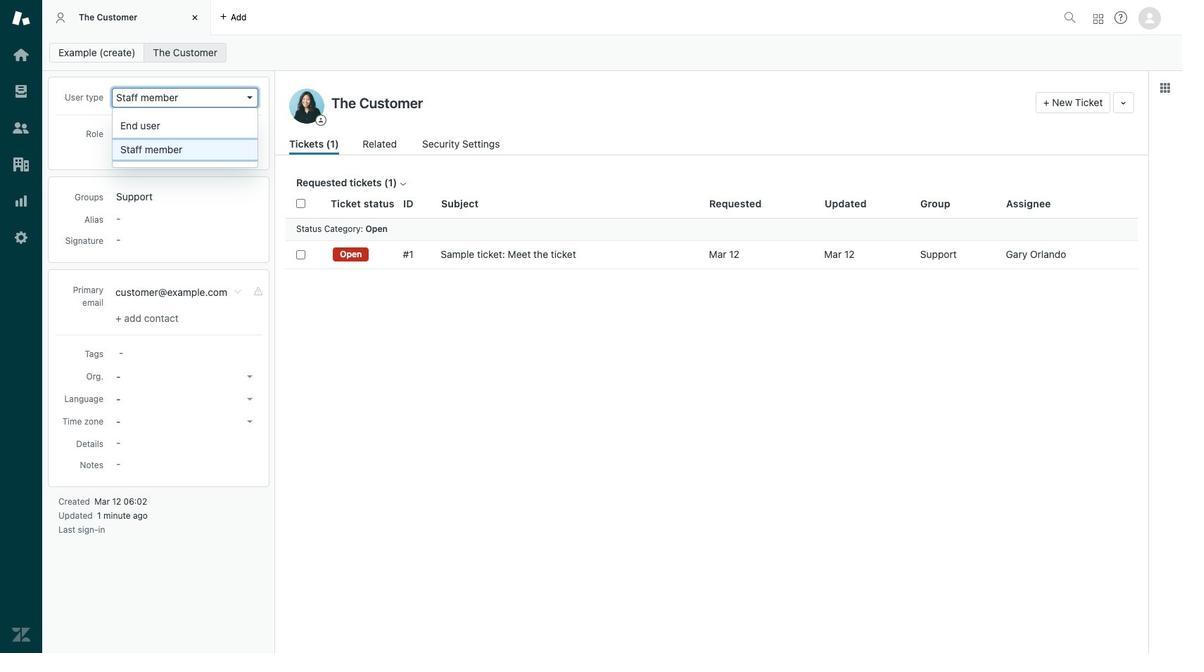 Task type: locate. For each thing, give the bounding box(es) containing it.
1 vertical spatial arrow down image
[[247, 376, 253, 379]]

menu
[[113, 108, 258, 167]]

get started image
[[12, 46, 30, 64]]

customers image
[[12, 119, 30, 137]]

1 vertical spatial arrow down image
[[247, 398, 253, 401]]

zendesk support image
[[12, 9, 30, 27]]

tab
[[42, 0, 211, 35]]

None text field
[[327, 92, 1030, 113]]

organizations image
[[12, 156, 30, 174]]

arrow down image
[[247, 133, 253, 136], [247, 376, 253, 379]]

0 vertical spatial arrow down image
[[247, 133, 253, 136]]

None checkbox
[[296, 250, 305, 259]]

Select All Tickets checkbox
[[296, 199, 305, 208]]

2 arrow down image from the top
[[247, 398, 253, 401]]

2 arrow down image from the top
[[247, 376, 253, 379]]

zendesk image
[[12, 626, 30, 645]]

grid
[[275, 190, 1148, 654]]

arrow down image
[[247, 96, 253, 99], [247, 398, 253, 401], [247, 421, 253, 424]]

zendesk products image
[[1094, 14, 1103, 24]]

2 vertical spatial arrow down image
[[247, 421, 253, 424]]

0 vertical spatial arrow down image
[[247, 96, 253, 99]]

1 arrow down image from the top
[[247, 133, 253, 136]]

get help image
[[1115, 11, 1127, 24]]



Task type: vqa. For each thing, say whether or not it's contained in the screenshot.
tab list
no



Task type: describe. For each thing, give the bounding box(es) containing it.
close image
[[188, 11, 202, 25]]

secondary element
[[42, 39, 1182, 67]]

3 arrow down image from the top
[[247, 421, 253, 424]]

tabs tab list
[[42, 0, 1058, 35]]

views image
[[12, 82, 30, 101]]

admin image
[[12, 229, 30, 247]]

apps image
[[1160, 82, 1171, 94]]

reporting image
[[12, 192, 30, 210]]

main element
[[0, 0, 42, 654]]

1 arrow down image from the top
[[247, 96, 253, 99]]

- field
[[113, 346, 258, 361]]



